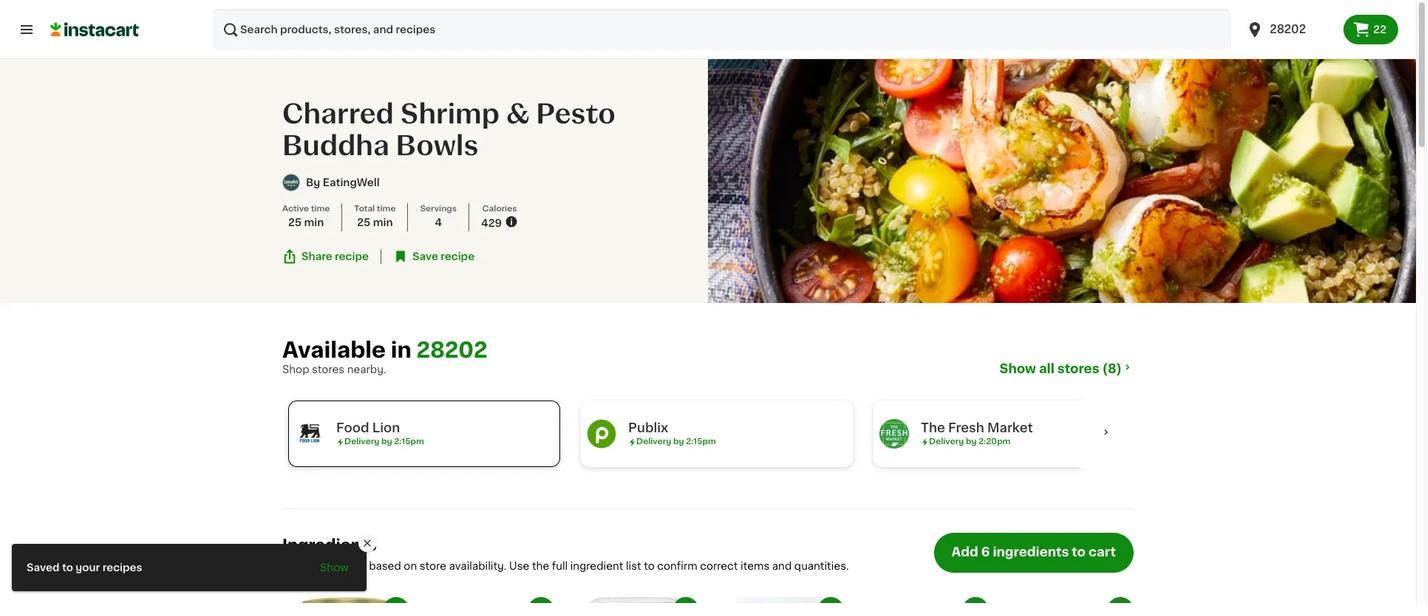 Task type: describe. For each thing, give the bounding box(es) containing it.
available
[[282, 339, 386, 361]]

2 28202 button from the left
[[1246, 9, 1335, 50]]

22
[[1373, 24, 1386, 35]]

fresh
[[948, 422, 984, 434]]

delivery for publix
[[636, 438, 671, 446]]

delivery by 2:20pm
[[929, 438, 1011, 446]]

charred
[[282, 101, 394, 127]]

stores inside 'available in 28202 shop stores nearby.'
[[312, 364, 344, 375]]

delivery by 2:15pm for food lion
[[344, 438, 424, 446]]

shrimp
[[400, 101, 500, 127]]

food
[[336, 422, 369, 434]]

show for show all stores (8)
[[1000, 363, 1036, 375]]

charred shrimp & pesto buddha bowls image
[[708, 59, 1416, 303]]

lion
[[372, 422, 400, 434]]

active
[[282, 205, 309, 213]]

ingredient
[[570, 561, 623, 571]]

429
[[481, 218, 502, 228]]

1 product group from the left
[[282, 597, 409, 603]]

4 product group from the left
[[717, 597, 844, 603]]

active time 25 min
[[282, 205, 330, 228]]

save recipe button
[[393, 249, 475, 264]]

recipes
[[102, 562, 142, 573]]

all
[[1039, 363, 1054, 375]]

add 6 ingredients to cart button
[[934, 533, 1134, 573]]

2:20pm
[[979, 438, 1011, 446]]

add 6 ingredients to cart
[[952, 546, 1116, 558]]

calories
[[482, 205, 517, 213]]

by for the fresh market
[[966, 438, 977, 446]]

28202 button
[[416, 338, 487, 362]]

delivery for the fresh market
[[929, 438, 964, 446]]

servings
[[420, 205, 457, 213]]

by for food lion
[[381, 438, 392, 446]]

full
[[552, 561, 568, 571]]

correct
[[700, 561, 738, 571]]

shop
[[282, 364, 309, 375]]

2:15pm for publix
[[686, 438, 716, 446]]

&
[[506, 101, 530, 127]]

delivery for food lion
[[344, 438, 379, 446]]

by for publix
[[673, 438, 684, 446]]

time for total time 25 min
[[377, 205, 396, 213]]

the fresh market
[[921, 422, 1033, 434]]

by
[[306, 178, 320, 188]]

publix image
[[587, 419, 616, 449]]

6
[[981, 546, 990, 558]]

min for active time 25 min
[[304, 218, 324, 228]]

save recipe
[[412, 251, 475, 262]]

4
[[435, 218, 442, 228]]

market
[[987, 422, 1033, 434]]

28202 inside 'available in 28202 shop stores nearby.'
[[416, 339, 487, 361]]

use
[[509, 561, 529, 571]]

store
[[420, 561, 446, 571]]

to inside button
[[1072, 546, 1086, 558]]

items
[[741, 561, 770, 571]]

nearby.
[[347, 364, 386, 375]]

confirm
[[657, 561, 697, 571]]

availability.
[[449, 561, 507, 571]]

25 for total time 25 min
[[357, 218, 370, 228]]

0 horizontal spatial to
[[62, 562, 73, 573]]

(8)
[[1102, 363, 1122, 375]]

the
[[921, 422, 945, 434]]

min for total time 25 min
[[373, 218, 393, 228]]

food lion image
[[295, 419, 324, 449]]

share recipe button
[[282, 249, 369, 264]]

suggestions
[[282, 561, 347, 571]]

28202 inside 28202 popup button
[[1270, 24, 1306, 35]]

time for active time 25 min
[[311, 205, 330, 213]]



Task type: locate. For each thing, give the bounding box(es) containing it.
by
[[381, 438, 392, 446], [673, 438, 684, 446], [966, 438, 977, 446]]

1 vertical spatial show
[[320, 562, 349, 573]]

your
[[76, 562, 100, 573]]

25
[[288, 218, 302, 228], [357, 218, 370, 228]]

stores down the available
[[312, 364, 344, 375]]

1 horizontal spatial time
[[377, 205, 396, 213]]

delivery by 2:15pm for publix
[[636, 438, 716, 446]]

time right active
[[311, 205, 330, 213]]

2 horizontal spatial to
[[1072, 546, 1086, 558]]

0 horizontal spatial delivery by 2:15pm
[[344, 438, 424, 446]]

1 horizontal spatial delivery by 2:15pm
[[636, 438, 716, 446]]

delivery down the publix at the bottom
[[636, 438, 671, 446]]

add
[[952, 546, 978, 558]]

2 horizontal spatial by
[[966, 438, 977, 446]]

1 2:15pm from the left
[[394, 438, 424, 446]]

suggestions are based on store availability. use the full ingredient list to confirm correct items and quantities.
[[282, 561, 849, 571]]

bowls
[[396, 133, 479, 159]]

2 delivery by 2:15pm from the left
[[636, 438, 716, 446]]

product group down availability.
[[427, 597, 554, 603]]

product group down the cart
[[1007, 597, 1134, 603]]

1 horizontal spatial recipe
[[441, 251, 475, 262]]

0 horizontal spatial min
[[304, 218, 324, 228]]

5 product group from the left
[[862, 597, 989, 603]]

share recipe
[[302, 251, 369, 262]]

recipe inside button
[[335, 251, 369, 262]]

2:15pm
[[394, 438, 424, 446], [686, 438, 716, 446]]

are
[[350, 561, 366, 571]]

product group down the "show" button
[[282, 597, 409, 603]]

0 vertical spatial show
[[1000, 363, 1036, 375]]

2:15pm for food lion
[[394, 438, 424, 446]]

stores inside 'button'
[[1057, 363, 1099, 375]]

on
[[404, 561, 417, 571]]

product group down and
[[717, 597, 844, 603]]

to left the cart
[[1072, 546, 1086, 558]]

charred shrimp & pesto buddha bowls
[[282, 101, 616, 159]]

ingredients
[[993, 546, 1069, 558]]

recipe right share
[[335, 251, 369, 262]]

eatingwell
[[323, 178, 380, 188]]

1 delivery by 2:15pm from the left
[[344, 438, 424, 446]]

0 horizontal spatial time
[[311, 205, 330, 213]]

publix
[[628, 422, 668, 434]]

delivery down food lion
[[344, 438, 379, 446]]

show all stores (8) button
[[1000, 361, 1134, 377]]

1 by from the left
[[381, 438, 392, 446]]

total time 25 min
[[354, 205, 396, 228]]

servings 4
[[420, 205, 457, 228]]

delivery by 2:15pm
[[344, 438, 424, 446], [636, 438, 716, 446]]

25 inside total time 25 min
[[357, 218, 370, 228]]

25 down total
[[357, 218, 370, 228]]

1 horizontal spatial 2:15pm
[[686, 438, 716, 446]]

to left your
[[62, 562, 73, 573]]

1 horizontal spatial 28202
[[1270, 24, 1306, 35]]

0 horizontal spatial show
[[320, 562, 349, 573]]

1 horizontal spatial stores
[[1057, 363, 1099, 375]]

0 horizontal spatial stores
[[312, 364, 344, 375]]

show inside button
[[320, 562, 349, 573]]

None search field
[[213, 9, 1231, 50]]

25 inside active time 25 min
[[288, 218, 302, 228]]

22 button
[[1344, 15, 1398, 44]]

in
[[391, 339, 411, 361]]

6 product group from the left
[[1007, 597, 1134, 603]]

saved
[[27, 562, 60, 573]]

save
[[412, 251, 438, 262]]

0 horizontal spatial 25
[[288, 218, 302, 228]]

to right list
[[644, 561, 655, 571]]

time inside active time 25 min
[[311, 205, 330, 213]]

0 vertical spatial 28202
[[1270, 24, 1306, 35]]

food lion
[[336, 422, 400, 434]]

3 by from the left
[[966, 438, 977, 446]]

0 horizontal spatial delivery
[[344, 438, 379, 446]]

1 delivery from the left
[[344, 438, 379, 446]]

saved to your recipes
[[27, 562, 142, 573]]

0 horizontal spatial 28202
[[416, 339, 487, 361]]

min
[[304, 218, 324, 228], [373, 218, 393, 228]]

available in 28202 shop stores nearby.
[[282, 339, 487, 375]]

1 horizontal spatial 25
[[357, 218, 370, 228]]

min inside total time 25 min
[[373, 218, 393, 228]]

1 horizontal spatial to
[[644, 561, 655, 571]]

show left the all
[[1000, 363, 1036, 375]]

delivery by 2:15pm down the publix at the bottom
[[636, 438, 716, 446]]

min down active
[[304, 218, 324, 228]]

3 product group from the left
[[572, 597, 699, 603]]

2 delivery from the left
[[636, 438, 671, 446]]

show
[[1000, 363, 1036, 375], [320, 562, 349, 573]]

0 horizontal spatial by
[[381, 438, 392, 446]]

recipe for share recipe
[[335, 251, 369, 262]]

25 down active
[[288, 218, 302, 228]]

25 for active time 25 min
[[288, 218, 302, 228]]

stores right the all
[[1057, 363, 1099, 375]]

delivery by 2:15pm down lion
[[344, 438, 424, 446]]

1 vertical spatial 28202
[[416, 339, 487, 361]]

the fresh market image
[[879, 419, 909, 449]]

list
[[626, 561, 641, 571]]

total
[[354, 205, 375, 213]]

delivery down the
[[929, 438, 964, 446]]

1 horizontal spatial delivery
[[636, 438, 671, 446]]

28202
[[1270, 24, 1306, 35], [416, 339, 487, 361]]

1 25 from the left
[[288, 218, 302, 228]]

0 horizontal spatial recipe
[[335, 251, 369, 262]]

pesto
[[536, 101, 616, 127]]

recipe inside button
[[441, 251, 475, 262]]

time right total
[[377, 205, 396, 213]]

2 2:15pm from the left
[[686, 438, 716, 446]]

3 delivery from the left
[[929, 438, 964, 446]]

2 time from the left
[[377, 205, 396, 213]]

0 horizontal spatial 2:15pm
[[394, 438, 424, 446]]

delivery
[[344, 438, 379, 446], [636, 438, 671, 446], [929, 438, 964, 446]]

product group
[[282, 597, 409, 603], [427, 597, 554, 603], [572, 597, 699, 603], [717, 597, 844, 603], [862, 597, 989, 603], [1007, 597, 1134, 603]]

instacart logo image
[[50, 21, 139, 38]]

1 recipe from the left
[[335, 251, 369, 262]]

show all stores (8)
[[1000, 363, 1122, 375]]

1 horizontal spatial by
[[673, 438, 684, 446]]

quantities.
[[794, 561, 849, 571]]

recipe
[[335, 251, 369, 262], [441, 251, 475, 262]]

time
[[311, 205, 330, 213], [377, 205, 396, 213]]

2 product group from the left
[[427, 597, 554, 603]]

28202 button
[[1237, 9, 1344, 50], [1246, 9, 1335, 50]]

buddha
[[282, 133, 389, 159]]

1 28202 button from the left
[[1237, 9, 1344, 50]]

min inside active time 25 min
[[304, 218, 324, 228]]

1 horizontal spatial show
[[1000, 363, 1036, 375]]

2 recipe from the left
[[441, 251, 475, 262]]

show left are
[[320, 562, 349, 573]]

based
[[369, 561, 401, 571]]

min down total
[[373, 218, 393, 228]]

stores
[[1057, 363, 1099, 375], [312, 364, 344, 375]]

2 25 from the left
[[357, 218, 370, 228]]

product group down add
[[862, 597, 989, 603]]

show button
[[311, 553, 358, 582]]

2 min from the left
[[373, 218, 393, 228]]

1 min from the left
[[304, 218, 324, 228]]

time inside total time 25 min
[[377, 205, 396, 213]]

recipe right save
[[441, 251, 475, 262]]

2 horizontal spatial delivery
[[929, 438, 964, 446]]

1 horizontal spatial min
[[373, 218, 393, 228]]

the
[[532, 561, 549, 571]]

recipe for save recipe
[[441, 251, 475, 262]]

1 time from the left
[[311, 205, 330, 213]]

close toast image
[[361, 537, 373, 549]]

product group down list
[[572, 597, 699, 603]]

show inside 'button'
[[1000, 363, 1036, 375]]

and
[[772, 561, 792, 571]]

2 by from the left
[[673, 438, 684, 446]]

to
[[1072, 546, 1086, 558], [644, 561, 655, 571], [62, 562, 73, 573]]

Search field
[[213, 9, 1231, 50]]

cart
[[1089, 546, 1116, 558]]

by eatingwell
[[306, 178, 380, 188]]

show for show
[[320, 562, 349, 573]]

share
[[302, 251, 332, 262]]



Task type: vqa. For each thing, say whether or not it's contained in the screenshot.


